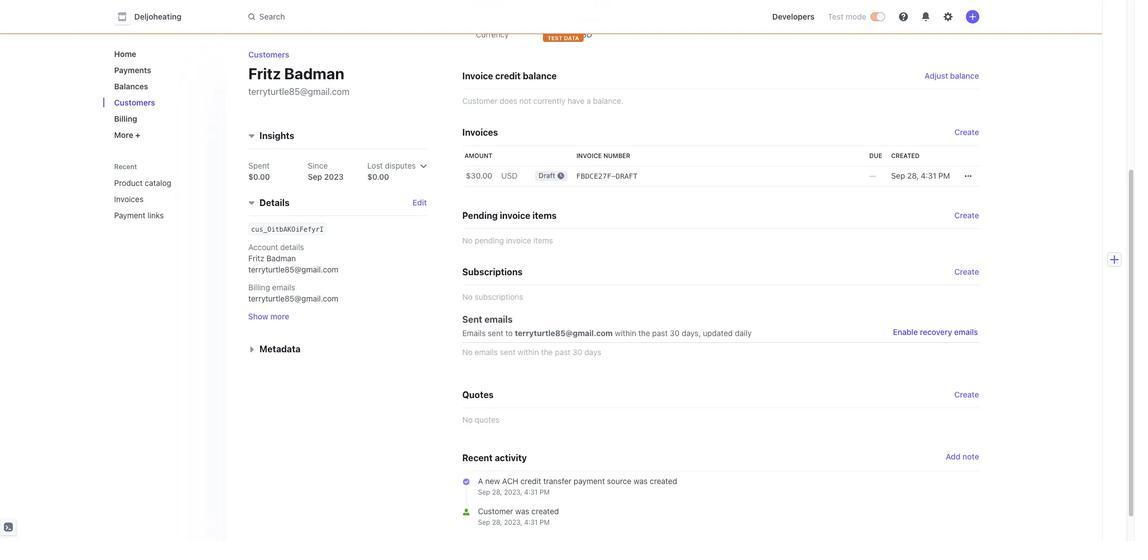 Task type: describe. For each thing, give the bounding box(es) containing it.
2 create from the top
[[955, 211, 980, 220]]

1 balance from the left
[[523, 71, 557, 81]]

fritz inside customers fritz badman terryturtle85@gmail.com
[[248, 64, 281, 83]]

badman inside 'account details fritz badman terryturtle85@gmail.com'
[[266, 254, 296, 263]]

1 vertical spatial within
[[518, 347, 539, 357]]

enable recovery emails link
[[894, 327, 979, 337]]

$30.00 link
[[463, 166, 497, 187]]

product catalog
[[114, 178, 171, 188]]

insights button
[[244, 125, 294, 143]]

pending invoice items
[[463, 211, 557, 221]]

customer does not currently have a balance.
[[463, 96, 624, 106]]

clear history image
[[207, 163, 214, 170]]

since sep 2023
[[308, 161, 344, 182]]

no pending invoice items
[[463, 236, 553, 245]]

usd link
[[497, 166, 522, 187]]

product
[[114, 178, 143, 188]]

ach
[[503, 476, 519, 486]]

payment links
[[114, 211, 164, 220]]

transfer
[[544, 476, 572, 486]]

draft
[[616, 172, 638, 180]]

test data
[[548, 35, 580, 41]]

deljoheating button
[[114, 9, 193, 25]]

invoice for invoice number
[[577, 152, 602, 159]]

a
[[587, 96, 591, 106]]

customer for customer does not currently have a balance.
[[463, 96, 498, 106]]

cus_oitbakoifefyri button
[[251, 224, 324, 235]]

draft
[[539, 171, 556, 180]]

sent emails emails sent to terryturtle85@gmail.com within the past 30 days, updated daily
[[463, 314, 752, 338]]

links
[[148, 211, 164, 220]]

disputes
[[385, 161, 416, 171]]

no quotes
[[463, 415, 500, 424]]

spent
[[248, 161, 269, 171]]

no for subscriptions
[[463, 292, 473, 302]]

terryturtle85@gmail.com down details
[[248, 265, 338, 274]]

0 horizontal spatial past
[[555, 347, 571, 357]]

create link for quotes
[[955, 389, 980, 400]]

currently
[[534, 96, 566, 106]]

0 vertical spatial credit
[[496, 71, 521, 81]]

customer for customer was created sep 28, 2023, 4:31 pm
[[478, 506, 513, 516]]

emails for billing
[[272, 283, 295, 292]]

have
[[568, 96, 585, 106]]

sep inside since sep 2023
[[308, 172, 322, 182]]

1 horizontal spatial usd
[[577, 30, 593, 39]]

balances
[[114, 82, 148, 91]]

Search search field
[[242, 6, 556, 27]]

payment
[[114, 211, 145, 220]]

payment links link
[[110, 206, 201, 224]]

deljoheating
[[134, 12, 182, 21]]

the inside the sent emails emails sent to terryturtle85@gmail.com within the past 30 days, updated daily
[[639, 328, 650, 338]]

0 horizontal spatial usd
[[502, 171, 518, 180]]

currency
[[476, 30, 509, 39]]

created inside the customer was created sep 28, 2023, 4:31 pm
[[532, 506, 559, 516]]

4:31 inside sep 28, 4:31 pm link
[[921, 171, 937, 180]]

data
[[564, 35, 580, 41]]

no emails sent within the past 30 days
[[463, 347, 602, 357]]

not
[[520, 96, 531, 106]]

test
[[548, 35, 563, 41]]

1 vertical spatial invoice
[[506, 236, 532, 245]]

terryturtle85@gmail.com inside the sent emails emails sent to terryturtle85@gmail.com within the past 30 days, updated daily
[[515, 328, 613, 338]]

details
[[259, 198, 289, 208]]

home link
[[110, 45, 217, 63]]

30 inside the sent emails emails sent to terryturtle85@gmail.com within the past 30 days, updated daily
[[670, 328, 680, 338]]

create button for subscriptions
[[955, 266, 980, 278]]

receiver
[[577, 14, 606, 23]]

details button
[[244, 192, 289, 210]]

adjust balance
[[925, 71, 980, 80]]

billing for billing emails terryturtle85@gmail.com
[[248, 283, 270, 292]]

sent inside the sent emails emails sent to terryturtle85@gmail.com within the past 30 days, updated daily
[[488, 328, 504, 338]]

sep inside a new ach credit transfer payment source was created sep 28, 2023, 4:31 pm
[[478, 488, 490, 496]]

home
[[114, 49, 136, 59]]

past inside the sent emails emails sent to terryturtle85@gmail.com within the past 30 days, updated daily
[[653, 328, 668, 338]]

invoices link
[[110, 190, 201, 208]]

cus_oitbakoifefyri
[[251, 226, 324, 234]]

balance inside the adjust balance button
[[951, 71, 980, 80]]

add note
[[946, 452, 980, 461]]

sep 28, 4:31 pm
[[892, 171, 951, 180]]

terryturtle85@gmail.com up 'insights'
[[248, 87, 349, 97]]

more
[[114, 130, 133, 140]]

does
[[500, 96, 518, 106]]

billing for billing
[[114, 114, 137, 123]]

0 vertical spatial invoice
[[500, 211, 531, 221]]

billing emails terryturtle85@gmail.com
[[248, 283, 338, 303]]

1 vertical spatial sent
[[500, 347, 516, 357]]

credit inside a new ach credit transfer payment source was created sep 28, 2023, 4:31 pm
[[521, 476, 542, 486]]

svg image
[[965, 173, 972, 179]]

subscriptions
[[463, 267, 523, 277]]

invoice credit balance
[[463, 71, 557, 81]]

payments
[[114, 65, 151, 75]]

recent activity
[[463, 453, 527, 463]]

to
[[506, 328, 513, 338]]

details
[[280, 243, 304, 252]]

payment
[[574, 476, 605, 486]]

test
[[828, 12, 844, 21]]

customers fritz badman terryturtle85@gmail.com
[[248, 50, 349, 97]]

no for quotes
[[463, 415, 473, 424]]

invoice for invoice credit balance
[[463, 71, 493, 81]]

balance.
[[593, 96, 624, 106]]

help image
[[899, 12, 908, 21]]

no subscriptions
[[463, 292, 524, 302]]

2023
[[324, 172, 344, 182]]

mode
[[846, 12, 867, 21]]

more +
[[114, 130, 140, 140]]

show
[[248, 312, 268, 321]]

customer was created sep 28, 2023, 4:31 pm
[[478, 506, 559, 527]]

edit button
[[413, 197, 427, 209]]

no for pending invoice items
[[463, 236, 473, 245]]

more
[[271, 312, 289, 321]]

billing link
[[110, 109, 217, 128]]

due
[[870, 152, 883, 159]]



Task type: vqa. For each thing, say whether or not it's contained in the screenshot.


Task type: locate. For each thing, give the bounding box(es) containing it.
1 vertical spatial 28,
[[492, 488, 502, 496]]

1 horizontal spatial 30
[[670, 328, 680, 338]]

create link for invoices
[[955, 127, 980, 138]]

within inside the sent emails emails sent to terryturtle85@gmail.com within the past 30 days, updated daily
[[615, 328, 637, 338]]

recent for recent
[[114, 162, 137, 171]]

enable recovery emails
[[894, 327, 979, 337]]

2023,
[[504, 488, 523, 496], [504, 518, 523, 527]]

credit right ach
[[521, 476, 542, 486]]

1 vertical spatial fritz
[[248, 254, 264, 263]]

0 vertical spatial badman
[[284, 64, 344, 83]]

2 vertical spatial pm
[[540, 518, 550, 527]]

Search text field
[[242, 6, 556, 27]]

daily
[[735, 328, 752, 338]]

invoice down the 'pending invoice items'
[[506, 236, 532, 245]]

recent
[[114, 162, 137, 171], [463, 453, 493, 463]]

account
[[248, 243, 278, 252]]

updated
[[703, 328, 733, 338]]

add note button
[[946, 451, 980, 462]]

customers
[[248, 50, 289, 59], [114, 98, 155, 107]]

0 vertical spatial past
[[653, 328, 668, 338]]

credit up does
[[496, 71, 521, 81]]

2 vertical spatial 4:31
[[524, 518, 538, 527]]

past
[[653, 328, 668, 338], [555, 347, 571, 357]]

0 vertical spatial the
[[639, 328, 650, 338]]

30 left days,
[[670, 328, 680, 338]]

recent up product
[[114, 162, 137, 171]]

0 vertical spatial invoice
[[463, 71, 493, 81]]

0 horizontal spatial billing
[[114, 114, 137, 123]]

invoices up amount
[[463, 127, 498, 137]]

emails for no
[[475, 347, 498, 357]]

emails inside the billing emails terryturtle85@gmail.com
[[272, 283, 295, 292]]

note
[[963, 452, 980, 461]]

days,
[[682, 328, 701, 338]]

customers for customers
[[114, 98, 155, 107]]

created
[[892, 152, 920, 159]]

2 $0.00 from the left
[[367, 172, 389, 182]]

invoice up no pending invoice items
[[500, 211, 531, 221]]

pending
[[475, 236, 504, 245]]

1 horizontal spatial customers link
[[248, 50, 289, 59]]

badman inside customers fritz badman terryturtle85@gmail.com
[[284, 64, 344, 83]]

—
[[870, 171, 877, 180]]

1 vertical spatial create button
[[955, 266, 980, 278]]

terryturtle85@gmail.com up the more
[[248, 294, 338, 303]]

2 fritz from the top
[[248, 254, 264, 263]]

credit
[[496, 71, 521, 81], [521, 476, 542, 486]]

show more button
[[248, 311, 289, 322]]

4:31
[[921, 171, 937, 180], [524, 488, 538, 496], [524, 518, 538, 527]]

invoice up fbdce27f-
[[577, 152, 602, 159]]

fbdce27f-draft
[[577, 172, 638, 180]]

$0.00
[[248, 172, 270, 182], [367, 172, 389, 182]]

0 vertical spatial items
[[533, 211, 557, 221]]

billing
[[114, 114, 137, 123], [248, 283, 270, 292]]

0 vertical spatial customers
[[248, 50, 289, 59]]

items down 'draft' link
[[533, 211, 557, 221]]

items down the 'pending invoice items'
[[534, 236, 553, 245]]

1 2023, from the top
[[504, 488, 523, 496]]

1 no from the top
[[463, 236, 473, 245]]

30
[[670, 328, 680, 338], [573, 347, 583, 357]]

1 vertical spatial recent
[[463, 453, 493, 463]]

3 no from the top
[[463, 347, 473, 357]]

usd down 'receiver'
[[577, 30, 593, 39]]

sep
[[892, 171, 906, 180], [308, 172, 322, 182], [478, 488, 490, 496], [478, 518, 490, 527]]

1 vertical spatial customers
[[114, 98, 155, 107]]

1 vertical spatial was
[[516, 506, 530, 516]]

was inside a new ach credit transfer payment source was created sep 28, 2023, 4:31 pm
[[634, 476, 648, 486]]

0 vertical spatial create link
[[955, 127, 980, 138]]

fbdce27f-
[[577, 172, 616, 180]]

customers inside customers fritz badman terryturtle85@gmail.com
[[248, 50, 289, 59]]

1 horizontal spatial past
[[653, 328, 668, 338]]

created inside a new ach credit transfer payment source was created sep 28, 2023, 4:31 pm
[[650, 476, 678, 486]]

4:31 inside the customer was created sep 28, 2023, 4:31 pm
[[524, 518, 538, 527]]

days
[[585, 347, 602, 357]]

1 vertical spatial past
[[555, 347, 571, 357]]

1 vertical spatial create link
[[955, 389, 980, 400]]

0 horizontal spatial invoice
[[463, 71, 493, 81]]

customers link
[[248, 50, 289, 59], [110, 93, 217, 112]]

show more
[[248, 312, 289, 321]]

adjust
[[925, 71, 949, 80]]

recent up a
[[463, 453, 493, 463]]

pm inside sep 28, 4:31 pm link
[[939, 171, 951, 180]]

no left quotes
[[463, 415, 473, 424]]

flow
[[476, 14, 493, 23]]

emails down emails
[[475, 347, 498, 357]]

0 vertical spatial 4:31
[[921, 171, 937, 180]]

no down emails
[[463, 347, 473, 357]]

balance
[[523, 71, 557, 81], [951, 71, 980, 80]]

pin to navigation image
[[207, 178, 216, 187]]

2 create button from the top
[[955, 266, 980, 278]]

emails right recovery
[[955, 327, 979, 337]]

1 horizontal spatial $0.00
[[367, 172, 389, 182]]

past left days
[[555, 347, 571, 357]]

1 vertical spatial badman
[[266, 254, 296, 263]]

1 horizontal spatial recent
[[463, 453, 493, 463]]

0 vertical spatial 28,
[[908, 171, 919, 180]]

0 vertical spatial customer
[[463, 96, 498, 106]]

invoice
[[463, 71, 493, 81], [577, 152, 602, 159]]

0 vertical spatial customers link
[[248, 50, 289, 59]]

0 vertical spatial recent
[[114, 162, 137, 171]]

the left days
[[541, 347, 553, 357]]

pm
[[939, 171, 951, 180], [540, 488, 550, 496], [540, 518, 550, 527]]

2 create link from the top
[[955, 389, 980, 400]]

account details fritz badman terryturtle85@gmail.com
[[248, 243, 338, 274]]

invoices
[[463, 127, 498, 137], [114, 194, 144, 204]]

2 no from the top
[[463, 292, 473, 302]]

no left pending
[[463, 236, 473, 245]]

1 vertical spatial 4:31
[[524, 488, 538, 496]]

within
[[615, 328, 637, 338], [518, 347, 539, 357]]

1 vertical spatial customers link
[[110, 93, 217, 112]]

sep inside the customer was created sep 28, 2023, 4:31 pm
[[478, 518, 490, 527]]

search
[[259, 12, 285, 21]]

1 fritz from the top
[[248, 64, 281, 83]]

recent element
[[103, 174, 226, 224]]

sep 28, 4:31 pm link
[[887, 166, 955, 187]]

create link
[[955, 127, 980, 138], [955, 389, 980, 400]]

1 vertical spatial the
[[541, 347, 553, 357]]

4 no from the top
[[463, 415, 473, 424]]

0 horizontal spatial customers link
[[110, 93, 217, 112]]

balance up customer does not currently have a balance.
[[523, 71, 557, 81]]

enable
[[894, 327, 918, 337]]

lost
[[367, 161, 383, 171]]

created right source
[[650, 476, 678, 486]]

was inside the customer was created sep 28, 2023, 4:31 pm
[[516, 506, 530, 516]]

customers link down search
[[248, 50, 289, 59]]

customer down new
[[478, 506, 513, 516]]

$0.00 down spent
[[248, 172, 270, 182]]

usd
[[577, 30, 593, 39], [502, 171, 518, 180]]

sent left to in the bottom of the page
[[488, 328, 504, 338]]

customers for customers fritz badman terryturtle85@gmail.com
[[248, 50, 289, 59]]

1 horizontal spatial customers
[[248, 50, 289, 59]]

customers down "balances"
[[114, 98, 155, 107]]

1 vertical spatial usd
[[502, 171, 518, 180]]

insights
[[259, 131, 294, 141]]

2023, inside the customer was created sep 28, 2023, 4:31 pm
[[504, 518, 523, 527]]

created down transfer
[[532, 506, 559, 516]]

0 horizontal spatial within
[[518, 347, 539, 357]]

4:31 inside a new ach credit transfer payment source was created sep 28, 2023, 4:31 pm
[[524, 488, 538, 496]]

4 create from the top
[[955, 390, 980, 399]]

1 vertical spatial 30
[[573, 347, 583, 357]]

1 vertical spatial credit
[[521, 476, 542, 486]]

the left days,
[[639, 328, 650, 338]]

fbdce27f-draft link
[[572, 166, 865, 187]]

payments link
[[110, 61, 217, 79]]

0 vertical spatial pm
[[939, 171, 951, 180]]

0 vertical spatial within
[[615, 328, 637, 338]]

settings image
[[944, 12, 953, 21]]

0 horizontal spatial 30
[[573, 347, 583, 357]]

emails for sent
[[485, 314, 513, 324]]

emails
[[272, 283, 295, 292], [485, 314, 513, 324], [955, 327, 979, 337], [475, 347, 498, 357]]

quotes
[[475, 415, 500, 424]]

a new ach credit transfer payment source was created sep 28, 2023, 4:31 pm
[[478, 476, 678, 496]]

0 horizontal spatial invoices
[[114, 194, 144, 204]]

1 horizontal spatial balance
[[951, 71, 980, 80]]

1 vertical spatial items
[[534, 236, 553, 245]]

1 vertical spatial invoices
[[114, 194, 144, 204]]

product catalog link
[[110, 174, 201, 192]]

sent
[[463, 314, 483, 324]]

0 horizontal spatial balance
[[523, 71, 557, 81]]

emails up to in the bottom of the page
[[485, 314, 513, 324]]

0 vertical spatial sent
[[488, 328, 504, 338]]

$30.00
[[466, 171, 493, 180]]

badman
[[284, 64, 344, 83], [266, 254, 296, 263]]

28, inside the customer was created sep 28, 2023, 4:31 pm
[[492, 518, 502, 527]]

0 horizontal spatial recent
[[114, 162, 137, 171]]

new
[[486, 476, 500, 486]]

invoice number
[[577, 152, 631, 159]]

developers
[[773, 12, 815, 21]]

test mode
[[828, 12, 867, 21]]

no up sent at the bottom left of page
[[463, 292, 473, 302]]

create button for pending invoice items
[[955, 210, 980, 221]]

0 horizontal spatial customers
[[114, 98, 155, 107]]

billing up more +
[[114, 114, 137, 123]]

sent
[[488, 328, 504, 338], [500, 347, 516, 357]]

1 horizontal spatial within
[[615, 328, 637, 338]]

customer left does
[[463, 96, 498, 106]]

0 vertical spatial 30
[[670, 328, 680, 338]]

0 vertical spatial fritz
[[248, 64, 281, 83]]

customer inside the customer was created sep 28, 2023, 4:31 pm
[[478, 506, 513, 516]]

28, inside a new ach credit transfer payment source was created sep 28, 2023, 4:31 pm
[[492, 488, 502, 496]]

0 horizontal spatial was
[[516, 506, 530, 516]]

billing inside the billing emails terryturtle85@gmail.com
[[248, 283, 270, 292]]

pm inside the customer was created sep 28, 2023, 4:31 pm
[[540, 518, 550, 527]]

30 left days
[[573, 347, 583, 357]]

invoice
[[500, 211, 531, 221], [506, 236, 532, 245]]

0 vertical spatial billing
[[114, 114, 137, 123]]

1 horizontal spatial created
[[650, 476, 678, 486]]

invoice down currency on the top of the page
[[463, 71, 493, 81]]

balance right adjust
[[951, 71, 980, 80]]

recovery
[[921, 327, 953, 337]]

was down ach
[[516, 506, 530, 516]]

2 2023, from the top
[[504, 518, 523, 527]]

2023, inside a new ach credit transfer payment source was created sep 28, 2023, 4:31 pm
[[504, 488, 523, 496]]

1 horizontal spatial was
[[634, 476, 648, 486]]

past left days,
[[653, 328, 668, 338]]

pm inside a new ach credit transfer payment source was created sep 28, 2023, 4:31 pm
[[540, 488, 550, 496]]

1 vertical spatial customer
[[478, 506, 513, 516]]

a
[[478, 476, 483, 486]]

0 vertical spatial created
[[650, 476, 678, 486]]

1 vertical spatial pm
[[540, 488, 550, 496]]

0 vertical spatial was
[[634, 476, 648, 486]]

2 vertical spatial 28,
[[492, 518, 502, 527]]

terryturtle85@gmail.com up days
[[515, 328, 613, 338]]

0 horizontal spatial $0.00
[[248, 172, 270, 182]]

since
[[308, 161, 328, 171]]

was
[[634, 476, 648, 486], [516, 506, 530, 516]]

number
[[604, 152, 631, 159]]

subscriptions
[[475, 292, 524, 302]]

1 vertical spatial invoice
[[577, 152, 602, 159]]

0 vertical spatial create button
[[955, 210, 980, 221]]

0 horizontal spatial the
[[541, 347, 553, 357]]

1 vertical spatial 2023,
[[504, 518, 523, 527]]

0 vertical spatial usd
[[577, 30, 593, 39]]

invoices down product
[[114, 194, 144, 204]]

1 create link from the top
[[955, 127, 980, 138]]

sent down to in the bottom of the page
[[500, 347, 516, 357]]

0 horizontal spatial created
[[532, 506, 559, 516]]

create button
[[955, 210, 980, 221], [955, 266, 980, 278]]

quotes
[[463, 390, 494, 400]]

1 vertical spatial billing
[[248, 283, 270, 292]]

1 $0.00 from the left
[[248, 172, 270, 182]]

customers link down payments "link"
[[110, 93, 217, 112]]

was right source
[[634, 476, 648, 486]]

1 horizontal spatial the
[[639, 328, 650, 338]]

add
[[946, 452, 961, 461]]

invoices inside recent element
[[114, 194, 144, 204]]

1 create from the top
[[955, 127, 980, 137]]

1 horizontal spatial billing
[[248, 283, 270, 292]]

1 horizontal spatial invoices
[[463, 127, 498, 137]]

0 vertical spatial invoices
[[463, 127, 498, 137]]

recent for recent activity
[[463, 453, 493, 463]]

1 horizontal spatial invoice
[[577, 152, 602, 159]]

2 balance from the left
[[951, 71, 980, 80]]

spent $0.00
[[248, 161, 270, 182]]

emails up the more
[[272, 283, 295, 292]]

customers down search
[[248, 50, 289, 59]]

1 vertical spatial created
[[532, 506, 559, 516]]

adjust balance button
[[925, 70, 980, 82]]

0 vertical spatial 2023,
[[504, 488, 523, 496]]

billing up show on the bottom left
[[248, 283, 270, 292]]

usd right $30.00 "link"
[[502, 171, 518, 180]]

emails inside the sent emails emails sent to terryturtle85@gmail.com within the past 30 days, updated daily
[[485, 314, 513, 324]]

$0.00 down lost
[[367, 172, 389, 182]]

balances link
[[110, 77, 217, 95]]

1 create button from the top
[[955, 210, 980, 221]]

fritz inside 'account details fritz badman terryturtle85@gmail.com'
[[248, 254, 264, 263]]

3 create from the top
[[955, 267, 980, 276]]

pending
[[463, 211, 498, 221]]

activity
[[495, 453, 527, 463]]



